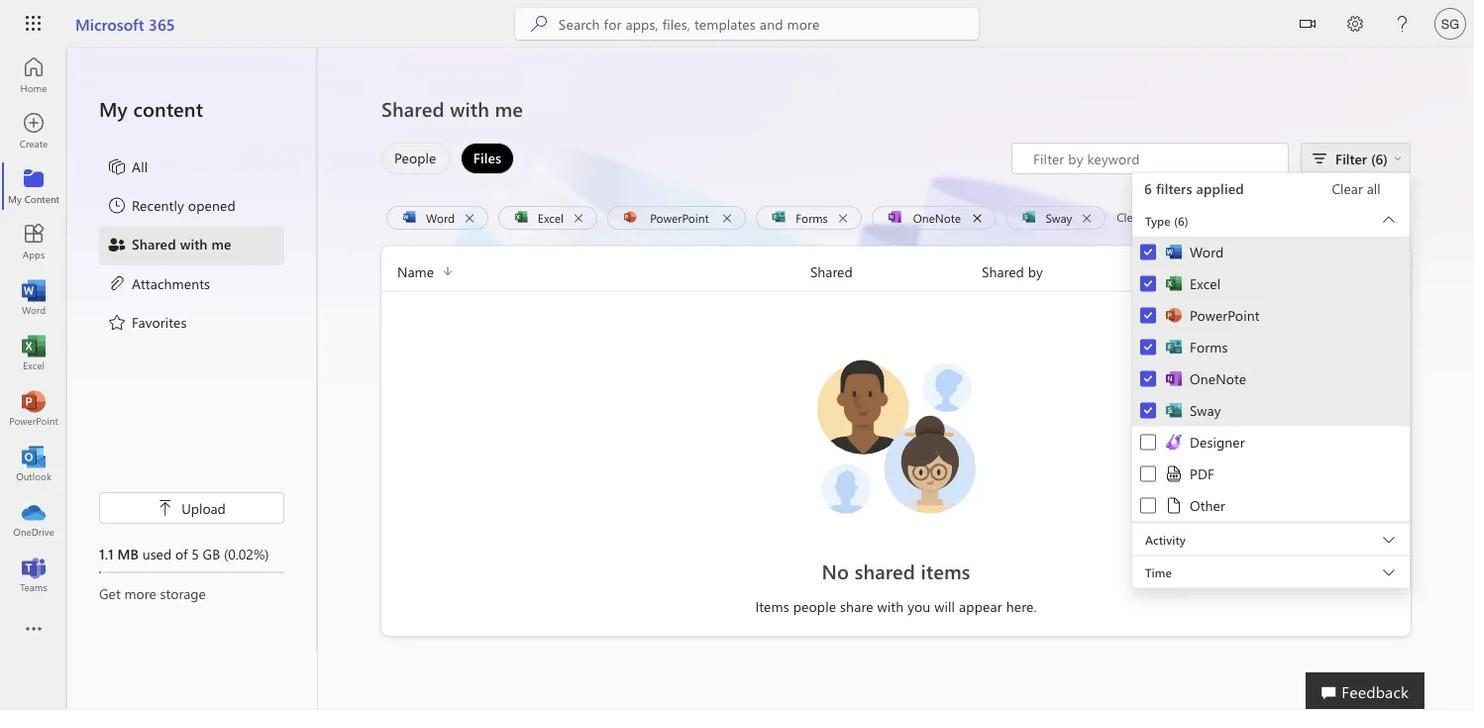 Task type: vqa. For each thing, say whether or not it's contained in the screenshot.
9th
no



Task type: locate. For each thing, give the bounding box(es) containing it.
0 horizontal spatial with
[[180, 235, 208, 253]]

pdf
[[1190, 465, 1215, 483]]

type (6)
[[1145, 213, 1189, 228]]

1 vertical spatial clear all button
[[1111, 206, 1165, 230]]

1 horizontal spatial me
[[495, 96, 523, 122]]

excel button
[[498, 206, 597, 230]]

shared with me up files
[[381, 96, 523, 122]]

1 vertical spatial (6)
[[1174, 213, 1189, 228]]

None search field
[[515, 8, 979, 40]]

activity, column 4 of 4 column header
[[1154, 260, 1411, 283]]

0 horizontal spatial shared with me
[[132, 235, 232, 253]]

all
[[1367, 179, 1381, 198], [1147, 209, 1159, 225]]

my content left pane navigation navigation
[[67, 48, 317, 651]]

shared with me
[[381, 96, 523, 122], [132, 235, 232, 253]]

1 vertical spatial with
[[180, 235, 208, 253]]

0 vertical spatial excel
[[538, 210, 564, 225]]

0 vertical spatial clear
[[1332, 179, 1363, 198]]

excel checkbox item
[[1133, 268, 1410, 300]]

microsoft 365
[[75, 13, 175, 34]]

favorites
[[132, 313, 187, 331]]

0 vertical spatial shared with me
[[381, 96, 523, 122]]

onenote inside checkbox item
[[1190, 370, 1247, 388]]

items people share with you will appear here.
[[756, 598, 1037, 616]]

1 horizontal spatial shared with me
[[381, 96, 523, 122]]

shared left by
[[982, 262, 1024, 280]]

me up files
[[495, 96, 523, 122]]

me
[[495, 96, 523, 122], [212, 235, 232, 253]]

0 vertical spatial forms
[[796, 210, 828, 225]]

sway checkbox item
[[1133, 395, 1410, 427]]

onenote up shared "button"
[[913, 210, 961, 225]]

0 vertical spatial me
[[495, 96, 523, 122]]

more
[[124, 584, 156, 602]]

0 vertical spatial (6)
[[1371, 149, 1388, 167]]

1 horizontal spatial menu
[[1133, 236, 1410, 523]]

2 vertical spatial with
[[878, 598, 904, 616]]

excel down word checkbox item
[[1190, 274, 1221, 293]]

microsoft 365 banner
[[0, 0, 1474, 51]]

shared
[[381, 96, 445, 122], [132, 235, 176, 253], [810, 262, 853, 280], [982, 262, 1024, 280]]

clear all button
[[1309, 173, 1404, 205], [1111, 206, 1165, 230]]

1 vertical spatial sway
[[1190, 401, 1222, 420]]

tab list
[[377, 143, 519, 174]]

clear down filter
[[1332, 179, 1363, 198]]

1 horizontal spatial clear all
[[1332, 179, 1381, 198]]

word up name on the left of page
[[426, 210, 455, 225]]

my content image
[[24, 176, 44, 196]]

me inside shared with me element
[[212, 235, 232, 253]]

excel inside excel button
[[538, 210, 564, 225]]

people
[[793, 598, 836, 616]]

(6)
[[1371, 149, 1388, 167], [1174, 213, 1189, 228]]

0 vertical spatial with
[[450, 96, 489, 122]]

no
[[822, 558, 849, 584]]

word inside word button
[[426, 210, 455, 225]]

1 horizontal spatial sway
[[1190, 401, 1222, 420]]

0 horizontal spatial excel
[[538, 210, 564, 225]]

forms
[[796, 210, 828, 225], [1190, 338, 1228, 356]]


[[158, 500, 174, 516]]

sway up designer
[[1190, 401, 1222, 420]]

applied
[[1197, 179, 1244, 198]]

menu containing word
[[1133, 236, 1410, 523]]

0 vertical spatial onenote
[[913, 210, 961, 225]]

1 horizontal spatial clear
[[1332, 179, 1363, 198]]

get
[[99, 584, 121, 602]]

1 vertical spatial all
[[1147, 209, 1159, 225]]

activity inside column header
[[1154, 262, 1199, 280]]

1 vertical spatial activity
[[1145, 532, 1186, 547]]

clear left type
[[1117, 209, 1144, 225]]

shared up "people"
[[381, 96, 445, 122]]

onedrive image
[[24, 509, 44, 529]]

with down 'recently opened'
[[180, 235, 208, 253]]

clear all down 6
[[1117, 209, 1159, 225]]

with left you
[[878, 598, 904, 616]]

1 horizontal spatial powerpoint
[[1190, 306, 1260, 325]]

excel up name button
[[538, 210, 564, 225]]

shared down recently
[[132, 235, 176, 253]]

word image
[[24, 287, 44, 307]]

Search box. Suggestions appear as you type. search field
[[559, 8, 979, 40]]

2 horizontal spatial with
[[878, 598, 904, 616]]

powerpoint inside button
[[650, 210, 709, 225]]

1 horizontal spatial forms
[[1190, 338, 1228, 356]]

sway up shared by button
[[1046, 210, 1072, 225]]

my content
[[99, 96, 203, 122]]

activity
[[1154, 262, 1199, 280], [1145, 532, 1186, 547]]

1 horizontal spatial all
[[1367, 179, 1381, 198]]

me down opened
[[212, 235, 232, 253]]

all down 6
[[1147, 209, 1159, 225]]

0 horizontal spatial me
[[212, 235, 232, 253]]

forms button
[[756, 206, 862, 230]]

1 horizontal spatial word
[[1190, 243, 1224, 261]]

sway
[[1046, 210, 1072, 225], [1190, 401, 1222, 420]]

forms inside button
[[796, 210, 828, 225]]

filter
[[1336, 149, 1367, 167]]

0 vertical spatial activity
[[1154, 262, 1199, 280]]

name button
[[381, 260, 810, 283]]

all down filter (6) 
[[1367, 179, 1381, 198]]

menu
[[99, 149, 284, 343], [1133, 236, 1410, 523]]

time
[[1145, 564, 1172, 580]]

activity button
[[1133, 524, 1410, 555]]

5
[[191, 544, 199, 563]]

1 vertical spatial clear
[[1117, 209, 1144, 225]]

0 vertical spatial all
[[1367, 179, 1381, 198]]

powerpoint inside checkbox item
[[1190, 306, 1260, 325]]

onenote
[[913, 210, 961, 225], [1190, 370, 1247, 388]]

1 vertical spatial word
[[1190, 243, 1224, 261]]

row containing name
[[381, 260, 1411, 292]]

filter (6) 
[[1336, 149, 1402, 167]]

used
[[142, 544, 172, 563]]

microsoft
[[75, 13, 144, 34]]

excel inside the excel checkbox item
[[1190, 274, 1221, 293]]

designer
[[1190, 433, 1245, 451]]

1 vertical spatial powerpoint
[[1190, 306, 1260, 325]]

1 horizontal spatial onenote
[[1190, 370, 1247, 388]]

my
[[99, 96, 128, 122]]

(6) left ""
[[1371, 149, 1388, 167]]

activity down type (6)
[[1154, 262, 1199, 280]]

sway button
[[1006, 206, 1106, 230]]

no shared items
[[822, 558, 971, 584]]

0 horizontal spatial powerpoint
[[650, 210, 709, 225]]

shared down the forms button
[[810, 262, 853, 280]]

no shared items status
[[639, 557, 1154, 585]]


[[1394, 155, 1402, 163]]

with
[[450, 96, 489, 122], [180, 235, 208, 253], [878, 598, 904, 616]]

gb
[[203, 544, 220, 563]]

files tab
[[456, 143, 519, 174]]

shared
[[855, 558, 916, 584]]

empty state icon image
[[807, 347, 985, 526]]

activity inside dropdown button
[[1145, 532, 1186, 547]]

0 horizontal spatial word
[[426, 210, 455, 225]]

shared with me down recently opened element
[[132, 235, 232, 253]]

forms checkbox item
[[1133, 331, 1410, 363]]

home image
[[24, 65, 44, 85]]

word
[[426, 210, 455, 225], [1190, 243, 1224, 261]]

onenote down forms checkbox item
[[1190, 370, 1247, 388]]

0 horizontal spatial clear
[[1117, 209, 1144, 225]]

1 horizontal spatial clear all button
[[1309, 173, 1404, 205]]

excel
[[538, 210, 564, 225], [1190, 274, 1221, 293]]

word down 6 filters applied
[[1190, 243, 1224, 261]]

1 vertical spatial excel
[[1190, 274, 1221, 293]]

1 horizontal spatial excel
[[1190, 274, 1221, 293]]

by
[[1028, 262, 1043, 280]]

1 vertical spatial forms
[[1190, 338, 1228, 356]]

recently opened element
[[107, 195, 236, 219]]

0 horizontal spatial sway
[[1046, 210, 1072, 225]]

clear all button down filter
[[1309, 173, 1404, 205]]

navigation
[[0, 48, 67, 602]]

here.
[[1006, 598, 1037, 616]]

1 vertical spatial me
[[212, 235, 232, 253]]

1 horizontal spatial (6)
[[1371, 149, 1388, 167]]

opened
[[188, 196, 236, 214]]

mb
[[117, 544, 139, 563]]

Filter by keyword text field
[[1032, 149, 1278, 168]]

clear all
[[1332, 179, 1381, 198], [1117, 209, 1159, 225]]

clear
[[1332, 179, 1363, 198], [1117, 209, 1144, 225]]

with up files
[[450, 96, 489, 122]]

6 filters applied
[[1144, 179, 1244, 198]]

attachments element
[[107, 273, 210, 297]]

(6) right type
[[1174, 213, 1189, 228]]

activity for activity dropdown button
[[1145, 532, 1186, 547]]

status
[[1012, 143, 1289, 174]]

row
[[381, 260, 1411, 292]]

view more apps image
[[24, 620, 44, 640]]

0 vertical spatial sway
[[1046, 210, 1072, 225]]

clear all down filter
[[1332, 179, 1381, 198]]

onenote inside button
[[913, 210, 961, 225]]

(6) inside type (6) dropdown button
[[1174, 213, 1189, 228]]

items
[[756, 598, 789, 616]]

powerpoint image
[[24, 398, 44, 418]]

clear all button down 6
[[1111, 206, 1165, 230]]

feedback
[[1342, 681, 1409, 702]]

0 horizontal spatial clear all
[[1117, 209, 1159, 225]]

all
[[132, 157, 148, 175]]

storage
[[160, 584, 206, 602]]

other
[[1190, 496, 1226, 515]]

0 vertical spatial powerpoint
[[650, 210, 709, 225]]

1 vertical spatial shared with me
[[132, 235, 232, 253]]


[[1300, 16, 1316, 32]]

0 horizontal spatial (6)
[[1174, 213, 1189, 228]]

activity up time
[[1145, 532, 1186, 547]]

menu containing all
[[99, 149, 284, 343]]

powerpoint
[[650, 210, 709, 225], [1190, 306, 1260, 325]]

0 horizontal spatial onenote
[[913, 210, 961, 225]]

1.1
[[99, 544, 114, 563]]

0 horizontal spatial menu
[[99, 149, 284, 343]]

1 vertical spatial onenote
[[1190, 370, 1247, 388]]

0 horizontal spatial forms
[[796, 210, 828, 225]]

0 vertical spatial word
[[426, 210, 455, 225]]



Task type: describe. For each thing, give the bounding box(es) containing it.
sway inside button
[[1046, 210, 1072, 225]]

menu inside my content left pane navigation navigation
[[99, 149, 284, 343]]

people tab
[[377, 143, 456, 174]]

forms inside checkbox item
[[1190, 338, 1228, 356]]

shared inside button
[[982, 262, 1024, 280]]

shared button
[[810, 260, 982, 283]]

type (6) button
[[1133, 205, 1410, 236]]

1 horizontal spatial with
[[450, 96, 489, 122]]

onenote button
[[872, 206, 997, 230]]

items
[[921, 558, 971, 584]]

share
[[840, 598, 874, 616]]

1 vertical spatial clear all
[[1117, 209, 1159, 225]]

attachments
[[132, 274, 210, 292]]

 upload
[[158, 499, 226, 517]]

with inside status
[[878, 598, 904, 616]]

shared inside menu
[[132, 235, 176, 253]]

content
[[133, 96, 203, 122]]

0 horizontal spatial all
[[1147, 209, 1159, 225]]

designer checkbox item
[[1133, 427, 1410, 458]]

0 horizontal spatial clear all button
[[1111, 206, 1165, 230]]

outlook image
[[24, 454, 44, 474]]

shared with me inside my content left pane navigation navigation
[[132, 235, 232, 253]]

name
[[397, 262, 434, 280]]

shared with me element
[[107, 234, 232, 258]]

powerpoint button
[[607, 206, 746, 230]]

powerpoint checkbox item
[[1133, 300, 1410, 331]]

upload
[[182, 499, 226, 517]]

1.1 mb used of 5 gb (0.02%)
[[99, 544, 269, 563]]

word checkbox item
[[1133, 236, 1410, 268]]

people
[[394, 149, 437, 167]]

teams image
[[24, 565, 44, 585]]

appear
[[959, 598, 1002, 616]]

shared inside "button"
[[810, 262, 853, 280]]

with inside menu
[[180, 235, 208, 253]]

pdf checkbox item
[[1133, 457, 1410, 490]]

recently
[[132, 196, 184, 214]]

type
[[1145, 213, 1171, 228]]

get more storage button
[[99, 584, 284, 603]]

6
[[1144, 179, 1152, 198]]

shared by
[[982, 262, 1043, 280]]

sg button
[[1427, 0, 1474, 48]]

(6) for type
[[1174, 213, 1189, 228]]

other checkbox item
[[1133, 489, 1410, 522]]

activity for activity, column 4 of 4 column header
[[1154, 262, 1199, 280]]

you
[[908, 598, 931, 616]]

word inside word checkbox item
[[1190, 243, 1224, 261]]

favorites element
[[107, 312, 187, 336]]

apps image
[[24, 232, 44, 252]]

(6) for filter
[[1371, 149, 1388, 167]]

will
[[935, 598, 955, 616]]

 button
[[1284, 0, 1332, 51]]

tab list containing people
[[377, 143, 519, 174]]

0 vertical spatial clear all
[[1332, 179, 1381, 198]]

all element
[[107, 157, 148, 180]]

excel image
[[24, 343, 44, 363]]

365
[[149, 13, 175, 34]]

recently opened
[[132, 196, 236, 214]]

feedback button
[[1306, 673, 1425, 710]]

word button
[[386, 206, 489, 230]]

0 vertical spatial clear all button
[[1309, 173, 1404, 205]]

sg
[[1442, 16, 1460, 31]]

sway inside checkbox item
[[1190, 401, 1222, 420]]

create image
[[24, 121, 44, 141]]

files
[[473, 149, 502, 167]]

shared by button
[[982, 260, 1154, 283]]

(0.02%)
[[224, 544, 269, 563]]

filters
[[1156, 179, 1193, 198]]

of
[[175, 544, 188, 563]]

items people share with you will appear here. status
[[639, 597, 1154, 617]]

onenote checkbox item
[[1133, 363, 1410, 395]]

time button
[[1133, 556, 1410, 588]]

get more storage
[[99, 584, 206, 602]]



